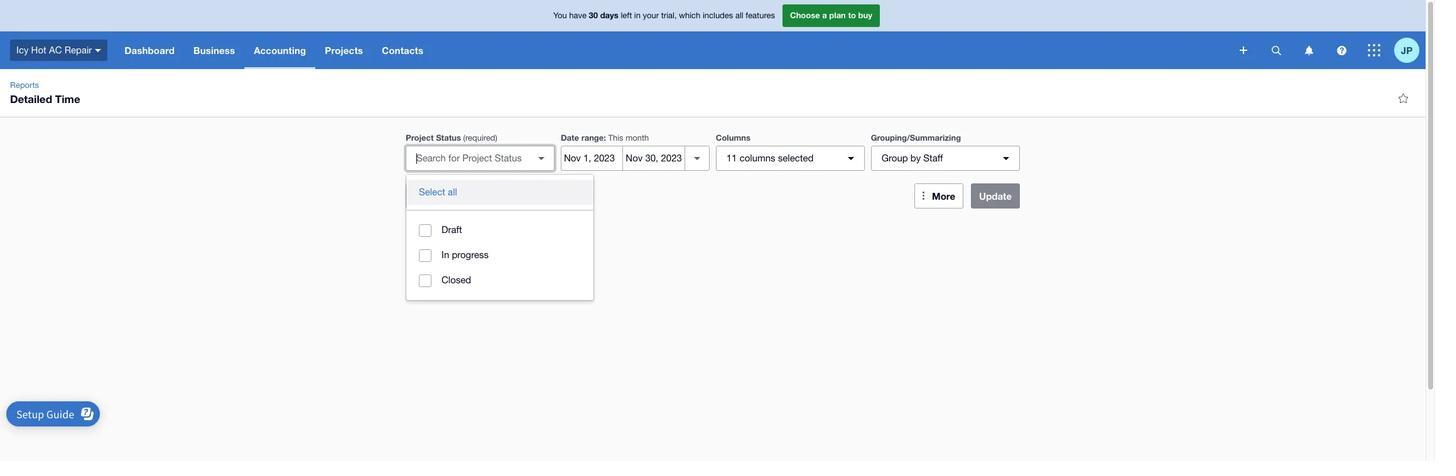 Task type: describe. For each thing, give the bounding box(es) containing it.
have
[[569, 11, 587, 20]]

banner containing jp
[[0, 0, 1426, 69]]

group by staff
[[882, 153, 943, 163]]

filter
[[430, 190, 453, 201]]

draft button
[[406, 217, 594, 243]]

:
[[604, 133, 606, 143]]

in
[[634, 11, 641, 20]]

by
[[911, 153, 921, 163]]

0 horizontal spatial svg image
[[1337, 46, 1347, 55]]

business button
[[184, 31, 244, 69]]

group containing select all
[[406, 175, 594, 300]]

Select start date field
[[562, 146, 623, 170]]

progress
[[452, 249, 489, 260]]

icy
[[16, 44, 29, 55]]

projects button
[[316, 31, 373, 69]]

detailed
[[10, 92, 52, 106]]

range
[[581, 133, 604, 143]]

reports
[[10, 80, 39, 90]]

buy
[[858, 10, 873, 20]]

ac
[[49, 44, 62, 55]]

Select end date field
[[623, 146, 685, 170]]

accounting button
[[244, 31, 316, 69]]

select
[[419, 187, 445, 197]]

open image
[[529, 146, 554, 171]]

a
[[823, 10, 827, 20]]

left
[[621, 11, 632, 20]]

date
[[561, 133, 579, 143]]

in progress button
[[406, 242, 594, 268]]

hot
[[31, 44, 46, 55]]

staff
[[924, 153, 943, 163]]

dashboard link
[[115, 31, 184, 69]]

30
[[589, 10, 598, 20]]

all inside button
[[448, 187, 457, 197]]

choose
[[790, 10, 820, 20]]

columns
[[740, 153, 776, 163]]

dashboard
[[125, 45, 175, 56]]

group
[[882, 153, 908, 163]]

more button
[[915, 183, 964, 209]]

projects
[[325, 45, 363, 56]]

contacts button
[[373, 31, 433, 69]]

icy hot ac repair button
[[0, 31, 115, 69]]

in progress
[[442, 249, 489, 260]]

your
[[643, 11, 659, 20]]

11 columns selected
[[727, 153, 814, 163]]

jp button
[[1395, 31, 1426, 69]]

add to favourites image
[[1391, 85, 1416, 111]]

columns
[[716, 133, 751, 143]]

navigation containing dashboard
[[115, 31, 1231, 69]]

update
[[979, 190, 1012, 202]]

selected
[[778, 153, 814, 163]]

Search for Project Status text field
[[406, 146, 531, 170]]

more
[[932, 190, 956, 202]]

contacts
[[382, 45, 424, 56]]

jp
[[1401, 44, 1413, 56]]



Task type: vqa. For each thing, say whether or not it's contained in the screenshot.
2nd Income Statement (Profit and Loss) link from the bottom
no



Task type: locate. For each thing, give the bounding box(es) containing it.
None field
[[406, 146, 555, 171]]

svg image
[[1272, 46, 1281, 55], [1305, 46, 1313, 55], [1240, 46, 1248, 54], [95, 49, 101, 52]]

to
[[848, 10, 856, 20]]

1 horizontal spatial svg image
[[1368, 44, 1381, 57]]

list box
[[406, 175, 594, 300]]

grouping/summarizing
[[871, 133, 961, 143]]

project
[[406, 133, 434, 143]]

reports detailed time
[[10, 80, 80, 106]]

days
[[600, 10, 619, 20]]

reports link
[[5, 79, 44, 92]]

plan
[[829, 10, 846, 20]]

group by staff button
[[871, 146, 1020, 171]]

select all button
[[406, 180, 594, 205]]

closed
[[442, 275, 471, 285]]

0 horizontal spatial all
[[448, 187, 457, 197]]

status
[[436, 133, 461, 143]]

select all
[[419, 187, 457, 197]]

all right select
[[448, 187, 457, 197]]

in
[[442, 249, 449, 260]]

you have 30 days left in your trial, which includes all features
[[553, 10, 775, 20]]

list box containing select all
[[406, 175, 594, 300]]

banner
[[0, 0, 1426, 69]]

project status ( required )
[[406, 133, 498, 143]]

month
[[626, 133, 649, 143]]

date range : this month
[[561, 133, 649, 143]]

0 vertical spatial all
[[736, 11, 744, 20]]

time
[[55, 92, 80, 106]]

all
[[736, 11, 744, 20], [448, 187, 457, 197]]

(
[[463, 133, 465, 143]]

all left features on the right
[[736, 11, 744, 20]]

accounting
[[254, 45, 306, 56]]

svg image inside icy hot ac repair popup button
[[95, 49, 101, 52]]

business
[[193, 45, 235, 56]]

navigation
[[115, 31, 1231, 69]]

repair
[[64, 44, 92, 55]]

1 vertical spatial all
[[448, 187, 457, 197]]

)
[[495, 133, 498, 143]]

1 horizontal spatial all
[[736, 11, 744, 20]]

this
[[608, 133, 624, 143]]

group
[[406, 175, 594, 300]]

svg image
[[1368, 44, 1381, 57], [1337, 46, 1347, 55]]

choose a plan to buy
[[790, 10, 873, 20]]

trial,
[[661, 11, 677, 20]]

all inside you have 30 days left in your trial, which includes all features
[[736, 11, 744, 20]]

you
[[553, 11, 567, 20]]

update button
[[971, 183, 1020, 209]]

list of convenience dates image
[[685, 146, 710, 171]]

includes
[[703, 11, 733, 20]]

icy hot ac repair
[[16, 44, 92, 55]]

closed button
[[406, 268, 594, 293]]

filter button
[[406, 183, 555, 209]]

11
[[727, 153, 737, 163]]

which
[[679, 11, 701, 20]]

features
[[746, 11, 775, 20]]

draft
[[442, 224, 462, 235]]

required
[[465, 133, 495, 143]]



